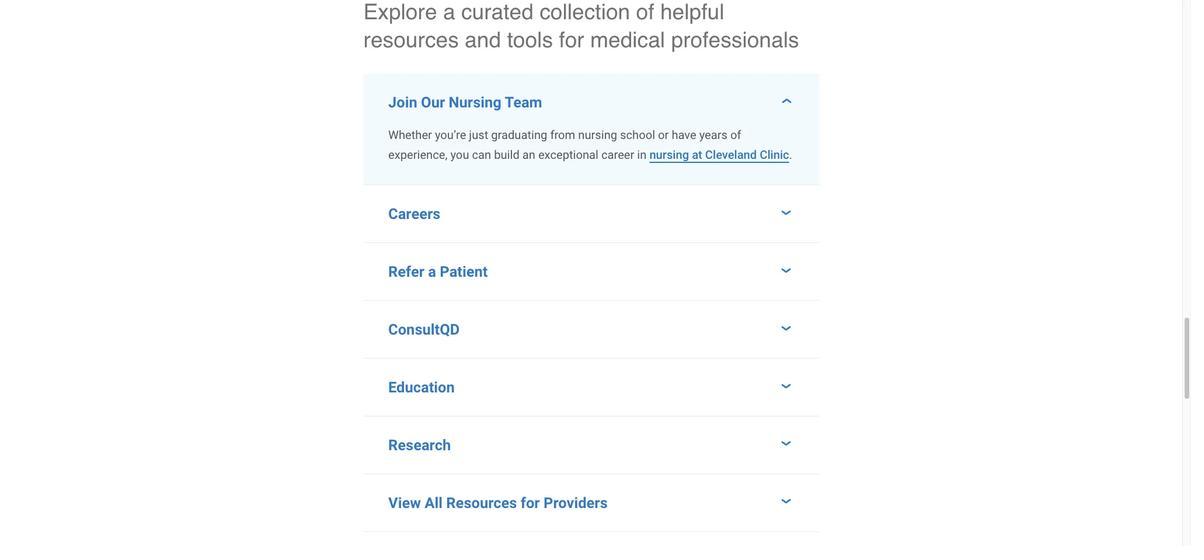 Task type: describe. For each thing, give the bounding box(es) containing it.
careers tab
[[364, 185, 819, 242]]

just
[[469, 128, 489, 142]]

resources
[[364, 27, 459, 53]]

you
[[451, 148, 469, 162]]

helpful
[[661, 0, 725, 24]]

our
[[421, 93, 445, 111]]

can
[[472, 148, 491, 162]]

or
[[658, 128, 669, 142]]

collection
[[540, 0, 630, 24]]

careers
[[388, 205, 441, 222]]

join our nursing team tab
[[364, 74, 819, 116]]

of inside explore a curated collection of helpful resources and tools for medical professionals
[[636, 0, 655, 24]]

medical
[[591, 27, 665, 53]]

nursing inside whether you're just graduating from nursing school or have years of experience, you can build an exceptional career in
[[578, 128, 618, 142]]

graduating
[[491, 128, 548, 142]]

.
[[790, 148, 793, 162]]

nursing at cleveland clinic .
[[650, 148, 793, 162]]

research
[[388, 436, 451, 454]]

resources
[[446, 494, 517, 512]]

for inside explore a curated collection of helpful resources and tools for medical professionals
[[559, 27, 585, 53]]

of inside whether you're just graduating from nursing school or have years of experience, you can build an exceptional career in
[[731, 128, 742, 142]]

professionals
[[671, 27, 799, 53]]

build
[[494, 148, 520, 162]]

view all resources for providers tab
[[364, 474, 819, 531]]

curated
[[461, 0, 534, 24]]

you're
[[435, 128, 466, 142]]

nursing
[[449, 93, 502, 111]]

refer
[[388, 263, 425, 280]]

patient
[[440, 263, 488, 280]]

providers
[[544, 494, 608, 512]]

a for curated
[[443, 0, 455, 24]]



Task type: vqa. For each thing, say whether or not it's contained in the screenshot.
the to
no



Task type: locate. For each thing, give the bounding box(es) containing it.
and
[[465, 27, 501, 53]]

education
[[388, 378, 455, 396]]

1 horizontal spatial of
[[731, 128, 742, 142]]

0 vertical spatial a
[[443, 0, 455, 24]]

tab list
[[364, 74, 819, 532]]

0 horizontal spatial of
[[636, 0, 655, 24]]

view
[[388, 494, 421, 512]]

1 vertical spatial a
[[428, 263, 436, 280]]

a for patient
[[428, 263, 436, 280]]

view all resources for providers
[[388, 494, 608, 512]]

of up cleveland
[[731, 128, 742, 142]]

consultqd tab
[[364, 301, 819, 358]]

career
[[602, 148, 635, 162]]

0 vertical spatial for
[[559, 27, 585, 53]]

join our nursing team
[[388, 93, 542, 111]]

1 horizontal spatial a
[[443, 0, 455, 24]]

nursing
[[578, 128, 618, 142], [650, 148, 689, 162]]

research tab
[[364, 416, 819, 474]]

nursing at cleveland clinic link
[[650, 148, 790, 162]]

whether you're just graduating from nursing school or have years of experience, you can build an exceptional career in
[[388, 128, 742, 162]]

of
[[636, 0, 655, 24], [731, 128, 742, 142]]

cleveland
[[706, 148, 757, 162]]

school
[[620, 128, 655, 142]]

have
[[672, 128, 697, 142]]

of up the medical
[[636, 0, 655, 24]]

a up resources
[[443, 0, 455, 24]]

an
[[523, 148, 536, 162]]

education tab
[[364, 359, 819, 416]]

for left providers in the bottom of the page
[[521, 494, 540, 512]]

tab list containing join our nursing team
[[364, 74, 819, 532]]

refer a patient tab
[[364, 243, 819, 300]]

for
[[559, 27, 585, 53], [521, 494, 540, 512]]

1 horizontal spatial for
[[559, 27, 585, 53]]

explore
[[364, 0, 437, 24]]

0 vertical spatial of
[[636, 0, 655, 24]]

nursing down or
[[650, 148, 689, 162]]

a right refer
[[428, 263, 436, 280]]

consultqd
[[388, 321, 460, 338]]

team
[[505, 93, 542, 111]]

experience,
[[388, 148, 448, 162]]

0 horizontal spatial nursing
[[578, 128, 618, 142]]

1 horizontal spatial nursing
[[650, 148, 689, 162]]

1 vertical spatial of
[[731, 128, 742, 142]]

a inside explore a curated collection of helpful resources and tools for medical professionals
[[443, 0, 455, 24]]

years
[[700, 128, 728, 142]]

all
[[425, 494, 443, 512]]

0 horizontal spatial a
[[428, 263, 436, 280]]

in
[[638, 148, 647, 162]]

clinic
[[760, 148, 790, 162]]

from
[[551, 128, 576, 142]]

1 vertical spatial for
[[521, 494, 540, 512]]

refer a patient
[[388, 263, 488, 280]]

1 vertical spatial nursing
[[650, 148, 689, 162]]

at
[[692, 148, 703, 162]]

0 horizontal spatial for
[[521, 494, 540, 512]]

for down the collection
[[559, 27, 585, 53]]

nursing up career
[[578, 128, 618, 142]]

for inside tab
[[521, 494, 540, 512]]

exceptional
[[539, 148, 599, 162]]

tools
[[507, 27, 553, 53]]

whether
[[388, 128, 432, 142]]

join
[[388, 93, 418, 111]]

a inside tab
[[428, 263, 436, 280]]

explore a curated collection of helpful resources and tools for medical professionals
[[364, 0, 799, 53]]

a
[[443, 0, 455, 24], [428, 263, 436, 280]]

0 vertical spatial nursing
[[578, 128, 618, 142]]



